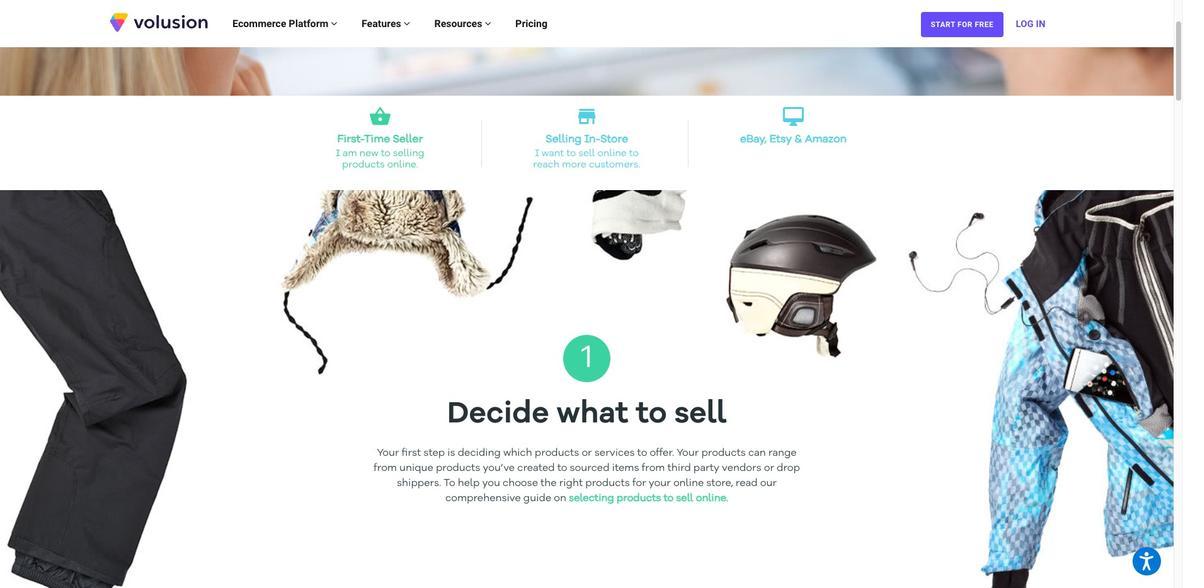 Task type: describe. For each thing, give the bounding box(es) containing it.
created
[[517, 464, 555, 474]]

pricing link
[[503, 5, 560, 43]]

comprehensive
[[445, 494, 521, 504]]

products down for
[[617, 494, 661, 504]]

sourced
[[570, 464, 610, 474]]

start for free
[[931, 20, 994, 29]]

log in
[[1016, 18, 1045, 29]]

everything you need to know about starting an online store using our
[[263, 22, 690, 35]]

help
[[458, 479, 480, 489]]

products up party
[[701, 448, 746, 458]]

1 horizontal spatial online.
[[696, 494, 728, 504]]

0 vertical spatial store
[[595, 22, 626, 35]]

party
[[693, 464, 719, 474]]

the
[[541, 479, 557, 489]]

offer.
[[650, 448, 674, 458]]

platform
[[289, 17, 328, 29]]

to up more
[[566, 149, 576, 159]]

store inside the store selling in-store i want to sell online to reach more customers.
[[575, 105, 598, 128]]

choose
[[503, 479, 538, 489]]

time
[[364, 134, 390, 145]]

services
[[595, 448, 635, 458]]

0 horizontal spatial you
[[334, 22, 356, 35]]

1 from from the left
[[374, 464, 397, 474]]

selling
[[546, 134, 582, 145]]

to up right
[[557, 464, 567, 474]]

to down your
[[664, 494, 674, 504]]

products inside shopping_basket first-time seller i am new to selling products online.
[[342, 160, 385, 170]]

ecommerce platform
[[233, 17, 331, 29]]

online for store
[[597, 149, 627, 159]]

store,
[[706, 479, 733, 489]]

to left offer.
[[637, 448, 647, 458]]

selling
[[393, 149, 424, 159]]

selecting products to sell online. link
[[569, 494, 728, 504]]

read
[[736, 479, 758, 489]]

shippers.
[[397, 479, 441, 489]]

first-
[[337, 134, 364, 145]]

online inside your first step is deciding which products or services to offer. your products can range from unique products you've created to sourced items from third party vendors or drop shippers. to help you choose the right products for your online store, read our comprehensive guide on
[[673, 479, 704, 489]]

know
[[409, 22, 442, 35]]

1 your from the left
[[377, 448, 399, 458]]

2 your from the left
[[677, 448, 699, 458]]

unique
[[399, 464, 433, 474]]

to inside shopping_basket first-time seller i am new to selling products online.
[[381, 149, 391, 159]]

online. inside shopping_basket first-time seller i am new to selling products online.
[[387, 160, 418, 170]]

&
[[795, 134, 802, 145]]

you've
[[483, 464, 515, 474]]

online for everything
[[553, 22, 592, 35]]

products up created
[[535, 448, 579, 458]]

items
[[612, 464, 639, 474]]

new
[[359, 149, 379, 159]]

sell inside the store selling in-store i want to sell online to reach more customers.
[[578, 149, 595, 159]]

to right need
[[393, 22, 406, 35]]

desktop_mac ebay, etsy & amazon
[[740, 105, 847, 145]]

shopping_basket first-time seller i am new to selling products online.
[[336, 105, 424, 170]]

to
[[444, 479, 455, 489]]

on
[[554, 494, 566, 504]]

volusion logo image
[[108, 12, 209, 33]]

angle down image for ecommerce platform
[[331, 18, 337, 28]]

third
[[667, 464, 691, 474]]

features link
[[350, 5, 422, 43]]

am
[[343, 149, 357, 159]]

guide
[[523, 494, 551, 504]]

store selling in-store i want to sell online to reach more customers.
[[533, 105, 640, 170]]

2 from from the left
[[642, 464, 665, 474]]

using
[[629, 22, 663, 35]]

drop
[[777, 464, 800, 474]]

shopping_basket
[[369, 105, 392, 128]]

seller
[[393, 134, 423, 145]]

start
[[931, 20, 955, 29]]

open accessibe: accessibility options, statement and help image
[[1140, 552, 1154, 571]]

resources link
[[422, 5, 503, 43]]

angle down image for features
[[404, 18, 410, 28]]

step
[[424, 448, 445, 458]]

vendors
[[722, 464, 761, 474]]



Task type: locate. For each thing, give the bounding box(es) containing it.
to up customers.
[[629, 149, 639, 159]]

angle down image right platform
[[331, 18, 337, 28]]

0 horizontal spatial online
[[553, 22, 592, 35]]

online right an
[[553, 22, 592, 35]]

online
[[553, 22, 592, 35], [597, 149, 627, 159], [673, 479, 704, 489]]

1
[[581, 343, 592, 375]]

products down is
[[436, 464, 480, 474]]

or down can
[[764, 464, 774, 474]]

1 horizontal spatial you
[[482, 479, 500, 489]]

your up third
[[677, 448, 699, 458]]

i up reach
[[535, 149, 539, 159]]

an
[[536, 22, 550, 35]]

ecommerce platform link
[[220, 5, 350, 43]]

log in link
[[1016, 5, 1045, 43]]

to
[[393, 22, 406, 35], [381, 149, 391, 159], [566, 149, 576, 159], [629, 149, 639, 159], [636, 400, 667, 430], [637, 448, 647, 458], [557, 464, 567, 474], [664, 494, 674, 504]]

online down third
[[673, 479, 704, 489]]

our right using
[[666, 22, 687, 35]]

online. down the store,
[[696, 494, 728, 504]]

1 angle down image from the left
[[331, 18, 337, 28]]

start for free link
[[921, 12, 1003, 37]]

amazon
[[805, 134, 847, 145]]

sell up party
[[674, 400, 727, 430]]

angle down image right need
[[404, 18, 410, 28]]

1 horizontal spatial from
[[642, 464, 665, 474]]

etsy
[[769, 134, 792, 145]]

you inside your first step is deciding which products or services to offer. your products can range from unique products you've created to sourced items from third party vendors or drop shippers. to help you choose the right products for your online store, read our comprehensive guide on
[[482, 479, 500, 489]]

2 vertical spatial online
[[673, 479, 704, 489]]

or up sourced
[[582, 448, 592, 458]]

in-
[[584, 134, 600, 145]]

1 vertical spatial online.
[[696, 494, 728, 504]]

selecting
[[569, 494, 614, 504]]

1 vertical spatial store
[[575, 105, 598, 128]]

products
[[342, 160, 385, 170], [535, 448, 579, 458], [701, 448, 746, 458], [436, 464, 480, 474], [585, 479, 630, 489], [617, 494, 661, 504]]

your
[[377, 448, 399, 458], [677, 448, 699, 458]]

2 vertical spatial sell
[[676, 494, 693, 504]]

reach
[[533, 160, 560, 170]]

2 angle down image from the left
[[404, 18, 410, 28]]

1 horizontal spatial or
[[764, 464, 774, 474]]

1 horizontal spatial online
[[597, 149, 627, 159]]

online. down selling
[[387, 160, 418, 170]]

decide
[[447, 400, 549, 430]]

can
[[748, 448, 766, 458]]

1 vertical spatial sell
[[674, 400, 727, 430]]

i inside the store selling in-store i want to sell online to reach more customers.
[[535, 149, 539, 159]]

store
[[595, 22, 626, 35], [575, 105, 598, 128]]

1 vertical spatial or
[[764, 464, 774, 474]]

selecting products to sell online.
[[569, 494, 728, 504]]

starting
[[483, 22, 533, 35]]

online.
[[387, 160, 418, 170], [696, 494, 728, 504]]

is
[[447, 448, 455, 458]]

0 vertical spatial online
[[553, 22, 592, 35]]

angle down image inside features link
[[404, 18, 410, 28]]

0 horizontal spatial from
[[374, 464, 397, 474]]

which
[[503, 448, 532, 458]]

0 vertical spatial or
[[582, 448, 592, 458]]

about
[[445, 22, 480, 35]]

sell down in-
[[578, 149, 595, 159]]

our
[[666, 22, 687, 35], [760, 479, 777, 489]]

0 vertical spatial our
[[666, 22, 687, 35]]

ebay,
[[740, 134, 767, 145]]

1 horizontal spatial i
[[535, 149, 539, 159]]

angle down image
[[331, 18, 337, 28], [404, 18, 410, 28], [485, 18, 491, 28]]

ecommerce
[[233, 17, 286, 29]]

your left first
[[377, 448, 399, 458]]

angle down image for resources
[[485, 18, 491, 28]]

need
[[359, 22, 390, 35]]

1 horizontal spatial our
[[760, 479, 777, 489]]

log
[[1016, 18, 1034, 29]]

what
[[556, 400, 628, 430]]

you
[[334, 22, 356, 35], [482, 479, 500, 489]]

products up selecting
[[585, 479, 630, 489]]

1 horizontal spatial angle down image
[[404, 18, 410, 28]]

pricing
[[515, 17, 548, 29]]

want
[[542, 149, 564, 159]]

sell
[[578, 149, 595, 159], [674, 400, 727, 430], [676, 494, 693, 504]]

customers.
[[589, 160, 640, 170]]

0 horizontal spatial our
[[666, 22, 687, 35]]

0 horizontal spatial or
[[582, 448, 592, 458]]

i for shopping_basket
[[336, 149, 340, 159]]

or
[[582, 448, 592, 458], [764, 464, 774, 474]]

1 vertical spatial our
[[760, 479, 777, 489]]

from left unique
[[374, 464, 397, 474]]

range
[[768, 448, 797, 458]]

0 vertical spatial you
[[334, 22, 356, 35]]

your first step is deciding which products or services to offer. your products can range from unique products you've created to sourced items from third party vendors or drop shippers. to help you choose the right products for your online store, read our comprehensive guide on
[[374, 448, 800, 504]]

to down the time
[[381, 149, 391, 159]]

i inside shopping_basket first-time seller i am new to selling products online.
[[336, 149, 340, 159]]

our right read on the right of the page
[[760, 479, 777, 489]]

angle down image inside the resources link
[[485, 18, 491, 28]]

everything
[[263, 22, 331, 35]]

1 vertical spatial online
[[597, 149, 627, 159]]

products down new
[[342, 160, 385, 170]]

store
[[600, 134, 628, 145]]

angle down image inside the ecommerce platform link
[[331, 18, 337, 28]]

0 horizontal spatial i
[[336, 149, 340, 159]]

online up customers.
[[597, 149, 627, 159]]

i for store
[[535, 149, 539, 159]]

3 angle down image from the left
[[485, 18, 491, 28]]

decide what to sell
[[447, 400, 727, 430]]

you down you've
[[482, 479, 500, 489]]

from up your
[[642, 464, 665, 474]]

for
[[958, 20, 973, 29]]

0 vertical spatial sell
[[578, 149, 595, 159]]

angle down image right about
[[485, 18, 491, 28]]

i
[[336, 149, 340, 159], [535, 149, 539, 159]]

from
[[374, 464, 397, 474], [642, 464, 665, 474]]

2 horizontal spatial online
[[673, 479, 704, 489]]

2 i from the left
[[535, 149, 539, 159]]

right
[[559, 479, 583, 489]]

online inside the store selling in-store i want to sell online to reach more customers.
[[597, 149, 627, 159]]

i left the am
[[336, 149, 340, 159]]

0 vertical spatial online.
[[387, 160, 418, 170]]

you left need
[[334, 22, 356, 35]]

0 horizontal spatial online.
[[387, 160, 418, 170]]

first
[[402, 448, 421, 458]]

to up offer.
[[636, 400, 667, 430]]

resources
[[434, 17, 485, 29]]

desktop_mac
[[782, 105, 805, 128]]

for
[[632, 479, 646, 489]]

sell for what
[[674, 400, 727, 430]]

sell down third
[[676, 494, 693, 504]]

store left using
[[595, 22, 626, 35]]

0 horizontal spatial your
[[377, 448, 399, 458]]

store up in-
[[575, 105, 598, 128]]

0 horizontal spatial angle down image
[[331, 18, 337, 28]]

deciding
[[458, 448, 501, 458]]

1 i from the left
[[336, 149, 340, 159]]

free
[[975, 20, 994, 29]]

sell for products
[[676, 494, 693, 504]]

more
[[562, 160, 587, 170]]

your
[[649, 479, 671, 489]]

1 horizontal spatial your
[[677, 448, 699, 458]]

2 horizontal spatial angle down image
[[485, 18, 491, 28]]

in
[[1036, 18, 1045, 29]]

our inside your first step is deciding which products or services to offer. your products can range from unique products you've created to sourced items from third party vendors or drop shippers. to help you choose the right products for your online store, read our comprehensive guide on
[[760, 479, 777, 489]]

features
[[362, 17, 404, 29]]

1 vertical spatial you
[[482, 479, 500, 489]]



Task type: vqa. For each thing, say whether or not it's contained in the screenshot.
1
yes



